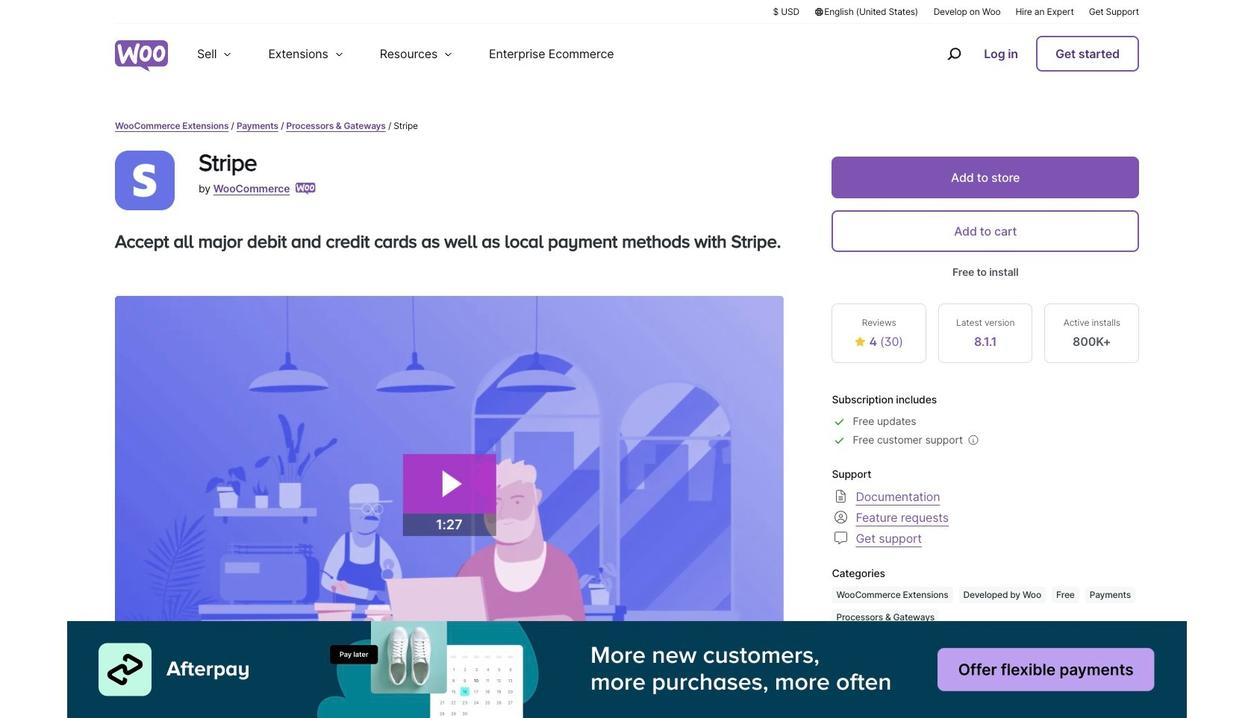 Task type: locate. For each thing, give the bounding box(es) containing it.
breadcrumb element
[[115, 119, 1139, 133]]

developed by woocommerce image
[[296, 183, 316, 195]]

service navigation menu element
[[915, 29, 1139, 78]]

product icon image
[[115, 151, 175, 211]]

search image
[[942, 42, 966, 66]]



Task type: describe. For each thing, give the bounding box(es) containing it.
circle user image
[[832, 509, 850, 527]]

file lines image
[[832, 488, 850, 506]]

message image
[[832, 530, 850, 548]]

product video thumbnail image
[[117, 704, 172, 719]]



Task type: vqa. For each thing, say whether or not it's contained in the screenshot.
option
no



